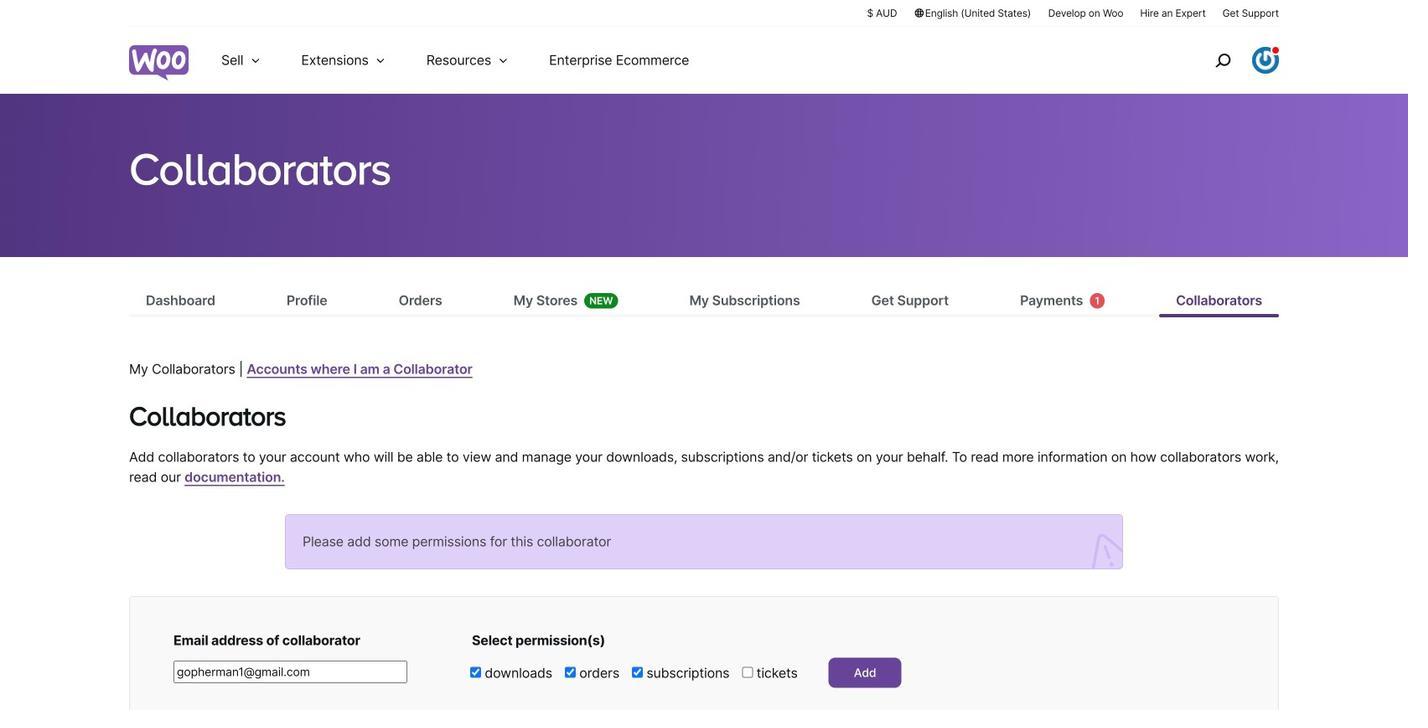 Task type: vqa. For each thing, say whether or not it's contained in the screenshot.
) for Facebook
no



Task type: locate. For each thing, give the bounding box(es) containing it.
None checkbox
[[470, 668, 481, 679], [742, 668, 753, 679], [470, 668, 481, 679], [742, 668, 753, 679]]

None checkbox
[[565, 668, 576, 679], [632, 668, 643, 679], [565, 668, 576, 679], [632, 668, 643, 679]]



Task type: describe. For each thing, give the bounding box(es) containing it.
search image
[[1210, 47, 1236, 74]]

open account menu image
[[1252, 47, 1279, 74]]

service navigation menu element
[[1179, 33, 1279, 88]]



